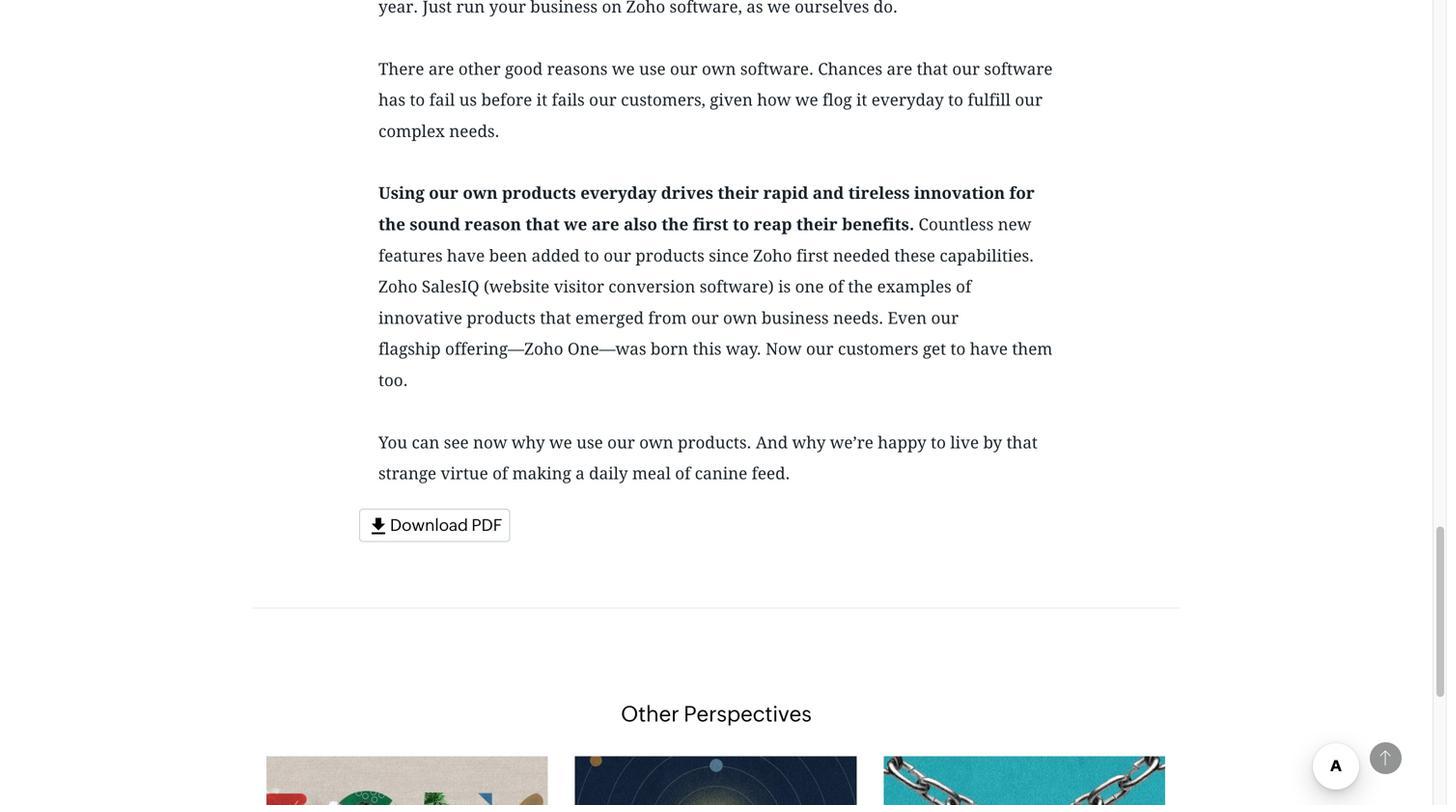 Task type: vqa. For each thing, say whether or not it's contained in the screenshot.
that within the You can see now why we use our own products. And why we're happy to live by that strange virtue of making a daily meal of canine feed.
yes



Task type: locate. For each thing, give the bounding box(es) containing it.
our down the software
[[1015, 90, 1043, 110]]

1 vertical spatial zoho
[[379, 277, 418, 297]]

have up salesiq
[[447, 246, 485, 265]]

that inside countless new features have been added to our products since zoho first needed these capabilities. zoho salesiq (website visitor conversion software) is one of the examples of innovative products that emerged from our own business needs. even our flagship offering—zoho one—was born this way. now our customers get to have them too.
[[540, 308, 571, 328]]

own up the customers, given
[[702, 59, 736, 78]]

have
[[447, 246, 485, 265], [970, 340, 1008, 359]]

are up it everyday on the right top of page
[[887, 59, 913, 78]]

download
[[390, 516, 468, 534]]

own up reason
[[463, 184, 498, 203]]

of right one
[[828, 277, 844, 297]]

reason
[[465, 215, 521, 234]]

reap
[[754, 215, 792, 234]]

use
[[639, 59, 666, 78]]

that down visitor
[[540, 308, 571, 328]]

get
[[923, 340, 946, 359]]

2 horizontal spatial the
[[848, 277, 873, 297]]

that up it everyday on the right top of page
[[917, 59, 948, 78]]

we
[[612, 59, 635, 78], [796, 90, 819, 110], [564, 215, 587, 234], [549, 433, 572, 452]]

products up reason
[[502, 184, 576, 203]]

of down 'now'
[[493, 464, 508, 483]]

why right and
[[792, 433, 826, 452]]

from
[[648, 308, 687, 328]]

0 vertical spatial products
[[502, 184, 576, 203]]

0 horizontal spatial are
[[429, 59, 454, 78]]

0 vertical spatial have
[[447, 246, 485, 265]]

sound
[[410, 215, 460, 234]]

is
[[778, 277, 791, 297]]

complex
[[379, 122, 445, 141]]

of
[[828, 277, 844, 297], [956, 277, 972, 297], [493, 464, 508, 483]]

zoho
[[753, 246, 792, 265], [379, 277, 418, 297]]

1 horizontal spatial are
[[592, 215, 620, 234]]

their up first
[[718, 184, 759, 203]]

other perspectives
[[621, 701, 812, 727]]

download pdf
[[390, 516, 502, 534]]

we inside you can see now why we use our own products. and why we're happy to live by that strange virtue of making a daily meal of canine feed.
[[549, 433, 572, 452]]

0 horizontal spatial why
[[512, 433, 545, 452]]

the up features
[[379, 215, 406, 234]]

to right first
[[733, 215, 750, 234]]

that up added
[[526, 215, 560, 234]]

to left live
[[931, 433, 946, 452]]

business
[[762, 308, 829, 328]]

are down everyday
[[592, 215, 620, 234]]

there are other good reasons we use our own software. chances are that our software has to fail us before it fails our customers, given how we flog it everyday to fulfill our complex needs.
[[379, 59, 1053, 141]]

that
[[917, 59, 948, 78], [526, 215, 560, 234], [540, 308, 571, 328], [1007, 433, 1038, 452]]

0 vertical spatial their
[[718, 184, 759, 203]]

1 horizontal spatial why
[[792, 433, 826, 452]]

to up visitor
[[584, 246, 600, 265]]

of down capabilities.
[[956, 277, 972, 297]]

virtue
[[441, 464, 488, 483]]

reasons
[[547, 59, 608, 78]]

the down first needed
[[848, 277, 873, 297]]

and
[[756, 433, 788, 452]]

customers
[[838, 340, 919, 359]]

we up added
[[564, 215, 587, 234]]

the down drives
[[662, 215, 689, 234]]

we left flog
[[796, 90, 819, 110]]

see
[[444, 433, 469, 452]]

zoho down reap
[[753, 246, 792, 265]]

why
[[512, 433, 545, 452], [792, 433, 826, 452]]

the
[[379, 215, 406, 234], [662, 215, 689, 234], [848, 277, 873, 297]]

1 horizontal spatial have
[[970, 340, 1008, 359]]

innovative
[[379, 308, 463, 328]]

our
[[670, 59, 698, 78], [953, 59, 980, 78], [589, 90, 617, 110], [1015, 90, 1043, 110], [604, 246, 631, 265], [691, 308, 719, 328], [931, 308, 959, 328], [806, 340, 834, 359]]

zoho down features
[[379, 277, 418, 297]]

their
[[718, 184, 759, 203], [797, 215, 838, 234]]

1 horizontal spatial zoho
[[753, 246, 792, 265]]

you can see now why we use our own products. and why we're happy to live by that strange virtue of making a daily meal of canine feed.
[[379, 433, 1038, 483]]

have left them
[[970, 340, 1008, 359]]

are up fail
[[429, 59, 454, 78]]

their down and
[[797, 215, 838, 234]]

are
[[429, 59, 454, 78], [887, 59, 913, 78], [592, 215, 620, 234]]

own
[[702, 59, 736, 78], [463, 184, 498, 203], [723, 308, 757, 328], [639, 433, 674, 452]]

first needed
[[797, 246, 890, 265]]

1 vertical spatial have
[[970, 340, 1008, 359]]

capabilities.
[[940, 246, 1034, 265]]

visitor
[[554, 277, 604, 297]]

born
[[651, 340, 689, 359]]

software.
[[741, 59, 814, 78]]

products inside using our own products everyday drives their rapid and tireless innovation for the sound reason that we are also the first to reap their benefits.
[[502, 184, 576, 203]]

own up way.
[[723, 308, 757, 328]]

own up meal
[[639, 433, 674, 452]]

flog
[[823, 90, 852, 110]]

to inside you can see now why we use our own products. and why we're happy to live by that strange virtue of making a daily meal of canine feed.
[[931, 433, 946, 452]]

our up "get"
[[931, 308, 959, 328]]

our right fails
[[589, 90, 617, 110]]

happy
[[878, 433, 927, 452]]

now
[[766, 340, 802, 359]]

0 horizontal spatial zoho
[[379, 277, 418, 297]]

way.
[[726, 340, 762, 359]]

perspectives
[[684, 701, 812, 727]]

fail
[[429, 90, 455, 110]]

added
[[532, 246, 580, 265]]

products.
[[678, 433, 752, 452]]

them
[[1012, 340, 1053, 359]]

use our
[[577, 433, 635, 452]]

products down (website
[[467, 308, 536, 328]]

why up making
[[512, 433, 545, 452]]

that right the by
[[1007, 433, 1038, 452]]

meal
[[632, 464, 671, 483]]

products up conversion
[[636, 246, 705, 265]]

it everyday
[[856, 90, 944, 110]]

customers, given
[[621, 90, 753, 110]]

to
[[410, 90, 425, 110], [948, 90, 964, 110], [733, 215, 750, 234], [584, 246, 600, 265], [951, 340, 966, 359], [931, 433, 946, 452]]

products
[[502, 184, 576, 203], [636, 246, 705, 265], [467, 308, 536, 328]]

also
[[624, 215, 657, 234]]

2 horizontal spatial are
[[887, 59, 913, 78]]

we up making
[[549, 433, 572, 452]]

0 horizontal spatial of
[[493, 464, 508, 483]]

making
[[512, 464, 571, 483]]

there
[[379, 59, 424, 78]]

we're
[[830, 433, 874, 452]]

these
[[895, 246, 936, 265]]

can
[[412, 433, 440, 452]]

1 vertical spatial products
[[636, 246, 705, 265]]

that inside you can see now why we use our own products. and why we're happy to live by that strange virtue of making a daily meal of canine feed.
[[1007, 433, 1038, 452]]

a
[[576, 464, 585, 483]]

1 vertical spatial their
[[797, 215, 838, 234]]

0 horizontal spatial the
[[379, 215, 406, 234]]



Task type: describe. For each thing, give the bounding box(es) containing it.
rapid
[[763, 184, 809, 203]]

2 horizontal spatial of
[[956, 277, 972, 297]]

for
[[1010, 184, 1035, 203]]

since
[[709, 246, 749, 265]]

to right "get"
[[951, 340, 966, 359]]

salesiq
[[422, 277, 480, 297]]

needs. even
[[833, 308, 927, 328]]

1 horizontal spatial their
[[797, 215, 838, 234]]

features
[[379, 246, 443, 265]]

our up this
[[691, 308, 719, 328]]

emerged
[[576, 308, 644, 328]]

chances
[[818, 59, 883, 78]]

before
[[481, 90, 532, 110]]

other
[[459, 59, 501, 78]]

benefits.
[[842, 215, 915, 234]]

to left the fulfill
[[948, 90, 964, 110]]

software)
[[700, 277, 774, 297]]

the inside countless new features have been added to our products since zoho first needed these capabilities. zoho salesiq (website visitor conversion software) is one of the examples of innovative products that emerged from our own business needs. even our flagship offering—zoho one—was born this way. now our customers get to have them too.
[[848, 277, 873, 297]]

pdf
[[472, 516, 502, 534]]

and
[[813, 184, 844, 203]]

good
[[505, 59, 543, 78]]

(website
[[484, 277, 550, 297]]

own inside countless new features have been added to our products since zoho first needed these capabilities. zoho salesiq (website visitor conversion software) is one of the examples of innovative products that emerged from our own business needs. even our flagship offering—zoho one—was born this way. now our customers get to have them too.
[[723, 308, 757, 328]]

are inside using our own products everyday drives their rapid and tireless innovation for the sound reason that we are also the first to reap their benefits.
[[592, 215, 620, 234]]

our up the fulfill
[[953, 59, 980, 78]]

0 vertical spatial zoho
[[753, 246, 792, 265]]

1 why from the left
[[512, 433, 545, 452]]

flagship offering—zoho
[[379, 340, 563, 359]]

using our
[[379, 184, 459, 203]]

our up the customers, given
[[670, 59, 698, 78]]

one
[[795, 277, 824, 297]]

it
[[537, 90, 548, 110]]

been
[[489, 246, 527, 265]]

first
[[693, 215, 729, 234]]

that inside using our own products everyday drives their rapid and tireless innovation for the sound reason that we are also the first to reap their benefits.
[[526, 215, 560, 234]]

by
[[983, 433, 1003, 452]]

using our own products everyday drives their rapid and tireless innovation for the sound reason that we are also the first to reap their benefits.
[[379, 184, 1035, 234]]

fails
[[552, 90, 585, 110]]

1 horizontal spatial of
[[828, 277, 844, 297]]

0 horizontal spatial have
[[447, 246, 485, 265]]

examples
[[877, 277, 952, 297]]

daily
[[589, 464, 628, 483]]

innovation
[[914, 184, 1005, 203]]

how
[[757, 90, 791, 110]]

1 horizontal spatial the
[[662, 215, 689, 234]]

you
[[379, 433, 408, 452]]

us
[[459, 90, 477, 110]]

of inside you can see now why we use our own products. and why we're happy to live by that strange virtue of making a daily meal of canine feed.
[[493, 464, 508, 483]]

our down also
[[604, 246, 631, 265]]

2 vertical spatial products
[[467, 308, 536, 328]]

everyday
[[581, 184, 657, 203]]

this
[[693, 340, 722, 359]]

to left fail
[[410, 90, 425, 110]]

of canine feed.
[[675, 464, 790, 483]]

too.
[[379, 371, 408, 390]]

fulfill
[[968, 90, 1011, 110]]

own inside you can see now why we use our own products. and why we're happy to live by that strange virtue of making a daily meal of canine feed.
[[639, 433, 674, 452]]

strange
[[379, 464, 437, 483]]

0 horizontal spatial their
[[718, 184, 759, 203]]

2 why from the left
[[792, 433, 826, 452]]

download pdf link
[[359, 509, 510, 542]]

own inside using our own products everyday drives their rapid and tireless innovation for the sound reason that we are also the first to reap their benefits.
[[463, 184, 498, 203]]

live
[[951, 433, 979, 452]]

has
[[379, 90, 406, 110]]

countless new features have been added to our products since zoho first needed these capabilities. zoho salesiq (website visitor conversion software) is one of the examples of innovative products that emerged from our own business needs. even our flagship offering—zoho one—was born this way. now our customers get to have them too.
[[379, 215, 1053, 390]]

drives
[[661, 184, 714, 203]]

software
[[984, 59, 1053, 78]]

other
[[621, 701, 679, 727]]

we inside using our own products everyday drives their rapid and tireless innovation for the sound reason that we are also the first to reap their benefits.
[[564, 215, 587, 234]]

conversion
[[609, 277, 696, 297]]

our right the now
[[806, 340, 834, 359]]

tireless
[[849, 184, 910, 203]]

now
[[473, 433, 507, 452]]

countless
[[919, 215, 994, 234]]

needs.
[[449, 122, 500, 141]]

new
[[998, 215, 1032, 234]]

we left use on the left top of the page
[[612, 59, 635, 78]]

own inside the there are other good reasons we use our own software. chances are that our software has to fail us before it fails our customers, given how we flog it everyday to fulfill our complex needs.
[[702, 59, 736, 78]]

that inside the there are other good reasons we use our own software. chances are that our software has to fail us before it fails our customers, given how we flog it everyday to fulfill our complex needs.
[[917, 59, 948, 78]]

one—was
[[568, 340, 647, 359]]

to inside using our own products everyday drives their rapid and tireless innovation for the sound reason that we are also the first to reap their benefits.
[[733, 215, 750, 234]]



